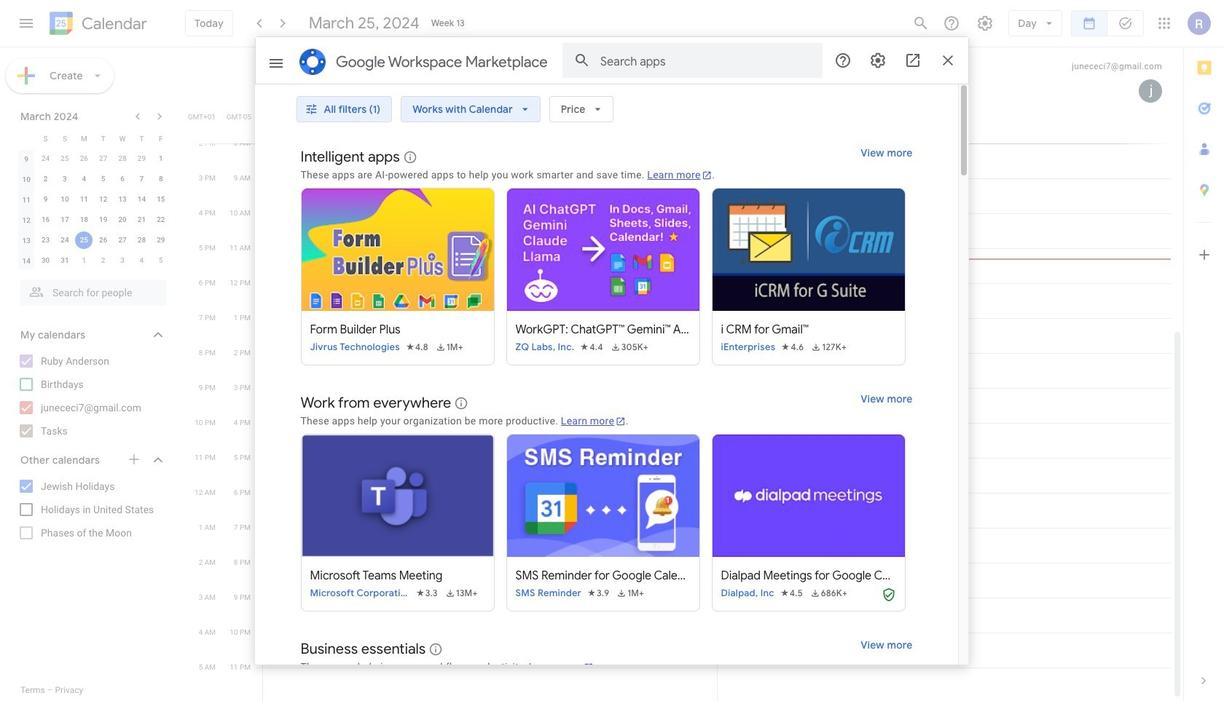 Task type: describe. For each thing, give the bounding box(es) containing it.
column header inside march 2024 grid
[[17, 128, 36, 149]]

6 element
[[114, 171, 131, 188]]

april 3 element
[[114, 252, 131, 270]]

11 element
[[75, 191, 93, 208]]

6 row from the top
[[17, 230, 171, 251]]

24 element
[[56, 232, 74, 249]]

cell inside march 2024 grid
[[74, 230, 94, 251]]

main drawer image
[[17, 15, 35, 32]]

my calendars list
[[3, 350, 181, 443]]

march 2024 grid
[[14, 128, 171, 271]]

31 element
[[56, 252, 74, 270]]

february 28 element
[[114, 150, 131, 168]]

20 element
[[114, 211, 131, 229]]

february 27 element
[[95, 150, 112, 168]]

3 element
[[56, 171, 74, 188]]

row group inside march 2024 grid
[[17, 149, 171, 271]]

16 element
[[37, 211, 54, 229]]

19 element
[[95, 211, 112, 229]]

30 element
[[37, 252, 54, 270]]

14 element
[[133, 191, 150, 208]]

april 4 element
[[133, 252, 150, 270]]

7 row from the top
[[17, 251, 171, 271]]

1 row from the top
[[17, 128, 171, 149]]

calendar element
[[47, 9, 147, 41]]

12 element
[[95, 191, 112, 208]]

3 row from the top
[[17, 169, 171, 190]]

21 element
[[133, 211, 150, 229]]



Task type: vqa. For each thing, say whether or not it's contained in the screenshot.
12 element at left
yes



Task type: locate. For each thing, give the bounding box(es) containing it.
row up "12" element
[[17, 169, 171, 190]]

row
[[17, 128, 171, 149], [17, 149, 171, 169], [17, 169, 171, 190], [17, 190, 171, 210], [17, 210, 171, 230], [17, 230, 171, 251], [17, 251, 171, 271]]

row up 5 element
[[17, 149, 171, 169]]

8 element
[[152, 171, 170, 188]]

22 element
[[152, 211, 170, 229]]

row down 26 "element"
[[17, 251, 171, 271]]

26 element
[[95, 232, 112, 249]]

heading inside calendar element
[[79, 15, 147, 32]]

17 element
[[56, 211, 74, 229]]

10 element
[[56, 191, 74, 208]]

row up 26 "element"
[[17, 210, 171, 230]]

27 element
[[114, 232, 131, 249]]

9 element
[[37, 191, 54, 208]]

heading
[[79, 15, 147, 32]]

1 vertical spatial column header
[[17, 128, 36, 149]]

february 26 element
[[75, 150, 93, 168]]

1 vertical spatial cell
[[74, 230, 94, 251]]

row group
[[17, 149, 171, 271]]

february 29 element
[[133, 150, 150, 168]]

15 element
[[152, 191, 170, 208]]

29 element
[[152, 232, 170, 249]]

None search field
[[0, 274, 181, 306]]

other calendars list
[[3, 475, 181, 545]]

row down 5 element
[[17, 190, 171, 210]]

0 vertical spatial column header
[[263, 47, 718, 109]]

13 element
[[114, 191, 131, 208]]

0 horizontal spatial column header
[[17, 128, 36, 149]]

february 25 element
[[56, 150, 74, 168]]

tab list
[[1185, 47, 1225, 661]]

0 vertical spatial cell
[[263, 109, 717, 144]]

row up february 27 element
[[17, 128, 171, 149]]

grid
[[187, 47, 1184, 702]]

5 element
[[95, 171, 112, 188]]

0 horizontal spatial cell
[[74, 230, 94, 251]]

18 element
[[75, 211, 93, 229]]

1 horizontal spatial column header
[[263, 47, 718, 109]]

1 horizontal spatial cell
[[263, 109, 717, 144]]

25, today element
[[75, 232, 93, 249]]

5 row from the top
[[17, 210, 171, 230]]

april 1 element
[[75, 252, 93, 270]]

2 element
[[37, 171, 54, 188]]

february 24 element
[[37, 150, 54, 168]]

28 element
[[133, 232, 150, 249]]

2 row from the top
[[17, 149, 171, 169]]

april 5 element
[[152, 252, 170, 270]]

april 2 element
[[95, 252, 112, 270]]

7 element
[[133, 171, 150, 188]]

cell
[[263, 109, 717, 144], [74, 230, 94, 251]]

column header
[[263, 47, 718, 109], [17, 128, 36, 149]]

23 element
[[37, 232, 54, 249]]

1 element
[[152, 150, 170, 168]]

4 element
[[75, 171, 93, 188]]

row down 19 element at the left top
[[17, 230, 171, 251]]

4 row from the top
[[17, 190, 171, 210]]



